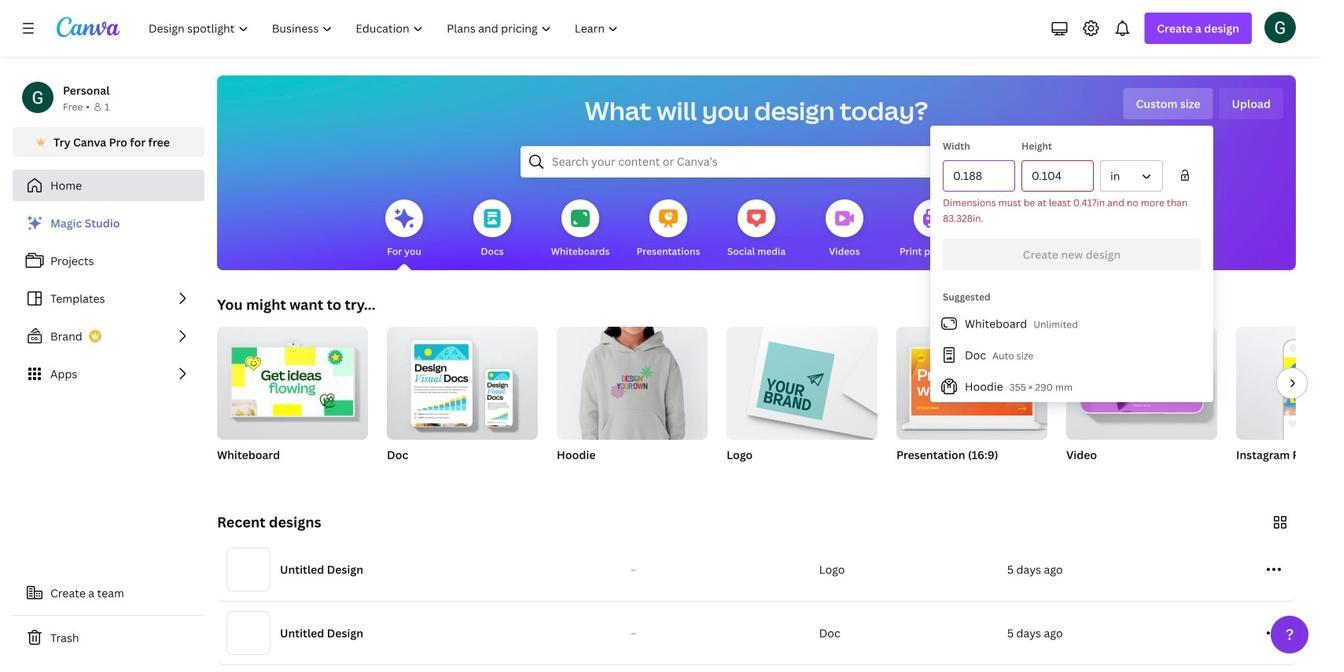 Task type: describe. For each thing, give the bounding box(es) containing it.
1 horizontal spatial list
[[930, 308, 1213, 403]]

Search search field
[[552, 147, 961, 177]]



Task type: vqa. For each thing, say whether or not it's contained in the screenshot.
alert
yes



Task type: locate. For each thing, give the bounding box(es) containing it.
Units: in button
[[1100, 160, 1163, 192]]

top level navigation element
[[138, 13, 632, 44]]

None number field
[[953, 161, 1005, 191], [1032, 161, 1084, 191], [953, 161, 1005, 191], [1032, 161, 1084, 191]]

alert
[[943, 195, 1201, 226]]

group
[[217, 321, 368, 483], [217, 321, 368, 440], [387, 321, 538, 483], [387, 321, 538, 440], [557, 321, 708, 483], [557, 321, 708, 440], [727, 321, 878, 483], [727, 321, 878, 440], [896, 327, 1047, 483], [896, 327, 1047, 440], [1066, 327, 1217, 483], [1236, 327, 1321, 483]]

greg robinson image
[[1264, 12, 1296, 43]]

0 horizontal spatial list
[[13, 208, 204, 390]]

None search field
[[521, 146, 992, 178]]

list
[[13, 208, 204, 390], [930, 308, 1213, 403]]



